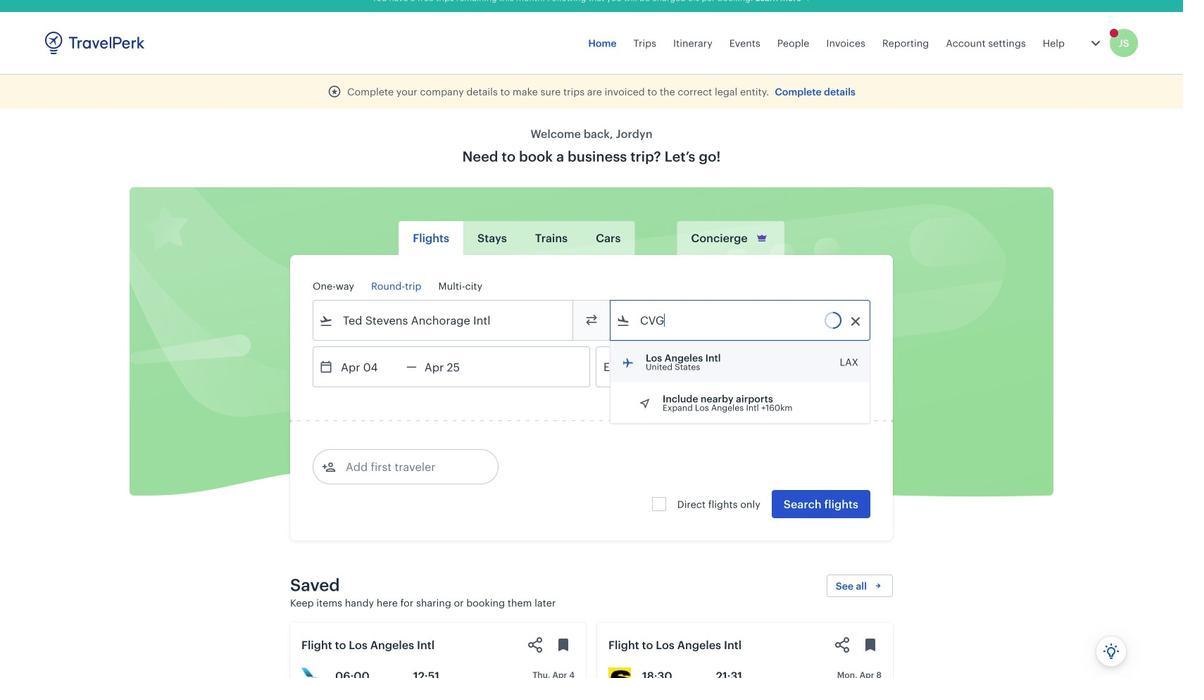 Task type: locate. For each thing, give the bounding box(es) containing it.
Return text field
[[417, 347, 490, 387]]

Add first traveler search field
[[336, 456, 482, 478]]

Depart text field
[[333, 347, 406, 387]]

To search field
[[630, 309, 851, 332]]



Task type: vqa. For each thing, say whether or not it's contained in the screenshot.
'Move backward to switch to the previous month.' icon
no



Task type: describe. For each thing, give the bounding box(es) containing it.
american airlines image
[[301, 668, 324, 678]]

spirit airlines image
[[608, 668, 631, 678]]

From search field
[[333, 309, 554, 332]]



